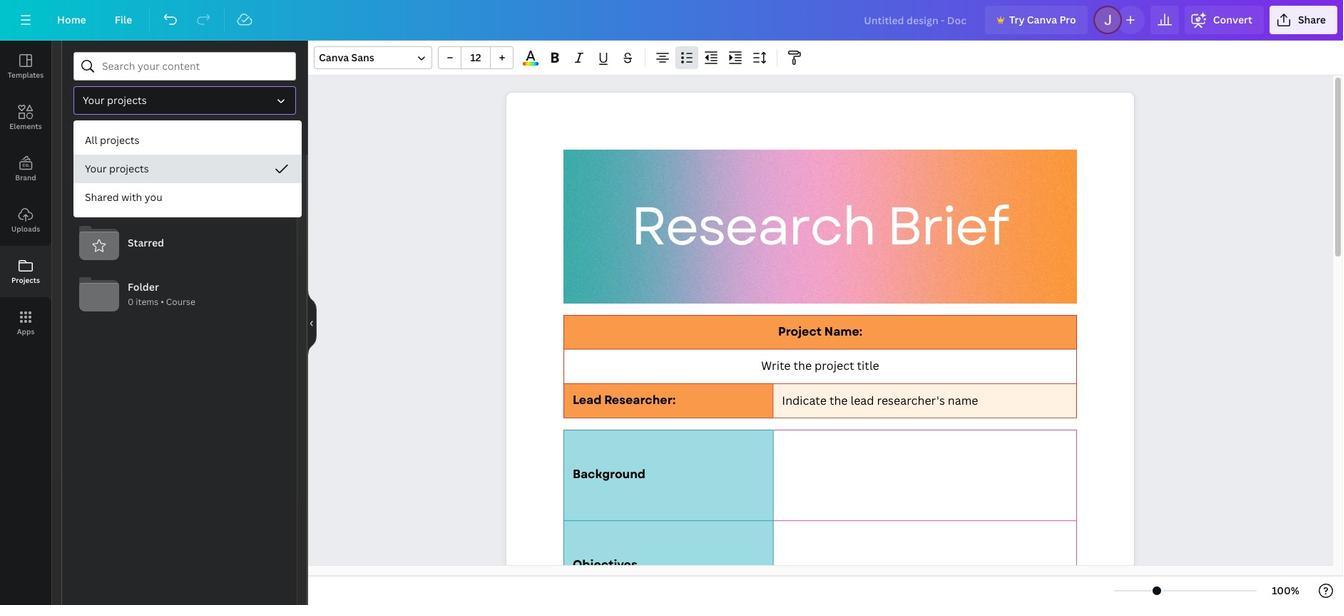 Task type: vqa. For each thing, say whether or not it's contained in the screenshot.
in within the Is A Sans Serif Typeface With A Sans Serif Reading Rhythm, Which Makes It A Great Choice For Body Copy. When Applied In Bold, The Font Works Very Well For A Heading. The Extended X- Height Of The Typeface Enhances The Already Well-Condensed Effect Of The Font.
no



Task type: locate. For each thing, give the bounding box(es) containing it.
1 vertical spatial canva
[[319, 51, 349, 64]]

main menu bar
[[0, 0, 1344, 41]]

0 horizontal spatial canva
[[319, 51, 349, 64]]

your projects up all projects
[[83, 93, 147, 107]]

course
[[166, 296, 195, 309]]

shared
[[85, 191, 119, 204]]

your projects down all projects
[[85, 162, 149, 176]]

shared with you
[[85, 191, 163, 204]]

1 vertical spatial your projects
[[85, 162, 149, 176]]

projects
[[11, 275, 40, 285]]

uploads
[[11, 224, 40, 234]]

folder 0 items • course
[[128, 281, 195, 309]]

all button
[[73, 126, 131, 153]]

share button
[[1270, 6, 1338, 34]]

your projects inside 'your projects' button
[[83, 93, 147, 107]]

group
[[438, 46, 514, 69]]

convert
[[1214, 13, 1253, 26]]

your
[[83, 93, 105, 107], [85, 162, 107, 176]]

0 vertical spatial canva
[[1027, 13, 1057, 26]]

canva left sans
[[319, 51, 349, 64]]

canva right the try
[[1027, 13, 1057, 26]]

all
[[96, 133, 109, 146], [85, 133, 97, 147]]

Research Brief text field
[[507, 93, 1134, 606]]

try canva pro button
[[985, 6, 1088, 34]]

home link
[[46, 6, 98, 34]]

•
[[161, 296, 164, 309]]

all inside option
[[85, 133, 97, 147]]

file
[[115, 13, 132, 26]]

research brief
[[631, 188, 1008, 265]]

1 vertical spatial your
[[85, 162, 107, 176]]

projects inside option
[[109, 162, 149, 176]]

canva sans
[[319, 51, 374, 64]]

your up "all" button
[[83, 93, 105, 107]]

canva
[[1027, 13, 1057, 26], [319, 51, 349, 64]]

canva inside try canva pro button
[[1027, 13, 1057, 26]]

research
[[631, 188, 876, 265]]

uploads button
[[0, 195, 51, 246]]

brand
[[15, 173, 36, 183]]

0
[[128, 296, 134, 309]]

1 vertical spatial projects
[[100, 133, 139, 147]]

try canva pro
[[1010, 13, 1077, 26]]

your projects button
[[73, 155, 302, 183]]

– – number field
[[466, 51, 486, 64]]

starred
[[128, 236, 164, 250]]

0 vertical spatial projects
[[107, 93, 147, 107]]

templates
[[8, 70, 44, 80]]

hide image
[[308, 289, 317, 357]]

try
[[1010, 13, 1025, 26]]

your inside option
[[85, 162, 107, 176]]

Select ownership filter button
[[73, 86, 296, 115]]

select ownership filter list box
[[73, 126, 302, 212]]

your projects
[[83, 93, 147, 107], [85, 162, 149, 176]]

sans
[[351, 51, 374, 64]]

projects inside option
[[100, 133, 139, 147]]

projects
[[107, 93, 147, 107], [100, 133, 139, 147], [109, 162, 149, 176]]

0 vertical spatial your projects
[[83, 93, 147, 107]]

2 vertical spatial projects
[[109, 162, 149, 176]]

100%
[[1272, 584, 1300, 598]]

your up shared
[[85, 162, 107, 176]]

1 horizontal spatial canva
[[1027, 13, 1057, 26]]



Task type: describe. For each thing, give the bounding box(es) containing it.
all for all projects
[[85, 133, 97, 147]]

folder
[[162, 185, 191, 198]]

projects for all projects button
[[100, 133, 139, 147]]

create
[[128, 185, 160, 198]]

items
[[136, 296, 159, 309]]

folder
[[128, 281, 159, 294]]

shared with you option
[[73, 183, 302, 212]]

projects for 'your projects' button
[[107, 93, 147, 107]]

all projects option
[[73, 126, 302, 155]]

create folder
[[128, 185, 191, 198]]

0 vertical spatial your
[[83, 93, 105, 107]]

elements button
[[0, 92, 51, 143]]

all for all
[[96, 133, 109, 146]]

all projects button
[[73, 126, 302, 155]]

canva inside canva sans "popup button"
[[319, 51, 349, 64]]

projects button
[[0, 246, 51, 298]]

templates button
[[0, 41, 51, 92]]

shared with you button
[[73, 183, 302, 212]]

pro
[[1060, 13, 1077, 26]]

create folder button
[[73, 166, 285, 218]]

brand button
[[0, 143, 51, 195]]

all projects
[[85, 133, 139, 147]]

file button
[[103, 6, 144, 34]]

home
[[57, 13, 86, 26]]

brief
[[887, 188, 1008, 265]]

with
[[121, 191, 142, 204]]

convert button
[[1185, 6, 1264, 34]]

your projects inside button
[[85, 162, 149, 176]]

starred button
[[73, 218, 285, 269]]

Design title text field
[[853, 6, 980, 34]]

your projects option
[[73, 155, 302, 183]]

you
[[145, 191, 163, 204]]

side panel tab list
[[0, 41, 51, 349]]

canva sans button
[[314, 46, 432, 69]]

share
[[1299, 13, 1326, 26]]

apps
[[17, 327, 35, 337]]

apps button
[[0, 298, 51, 349]]

Search your content search field
[[102, 53, 287, 80]]

elements
[[9, 121, 42, 131]]

color range image
[[523, 62, 539, 66]]

100% button
[[1263, 580, 1309, 603]]



